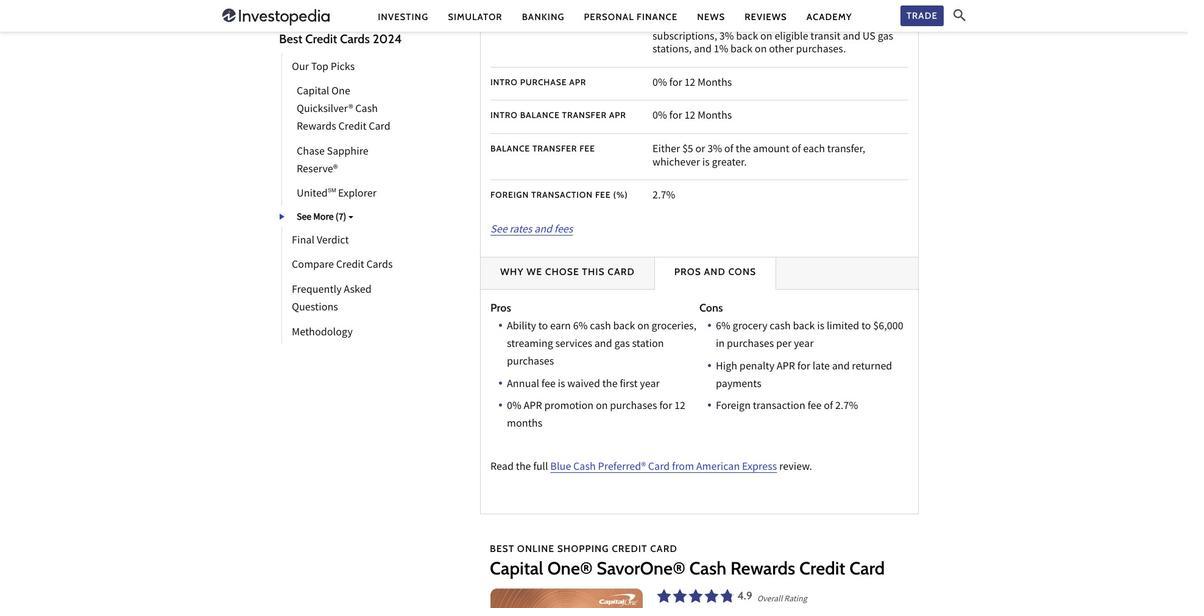 Task type: locate. For each thing, give the bounding box(es) containing it.
1 vertical spatial is
[[817, 319, 825, 336]]

1 horizontal spatial cash
[[770, 319, 791, 336]]

transaction inside cons 6% grocery cash back is limited to $6,000 in purchases per year high penalty apr for late and returned payments foreign transaction fee of 2.7%
[[753, 399, 806, 416]]

the
[[736, 142, 751, 158], [603, 377, 618, 393], [516, 460, 531, 477]]

station
[[632, 337, 664, 353]]

12 for intro purchase apr
[[685, 75, 696, 92]]

us right u.s.
[[863, 29, 876, 46]]

from inside blue cash preferred® card from american express
[[296, 229, 320, 246]]

one® inside best online shopping credit card capital one® savorone® cash rewards credit card
[[547, 558, 593, 579]]

secured
[[296, 229, 334, 246]]

(%)
[[613, 190, 628, 201]]

0% inside pros ability to earn 6% cash back on groceries, streaming services and gas station purchases annual fee is waived the first year 0% apr promotion on purchases for 12 months
[[507, 399, 522, 416]]

pros
[[675, 266, 701, 278], [491, 302, 511, 315]]

academy
[[807, 11, 852, 22]]

preferred® inside blue cash preferred® card from american express
[[344, 212, 392, 228]]

per
[[885, 3, 901, 19], [776, 337, 792, 353]]

1 horizontal spatial purchases
[[610, 399, 657, 416]]

$6,000 up returned
[[873, 319, 904, 336]]

hyatt
[[339, 212, 364, 228]]

savorone® inside capital one® savorone® cash rewards credit card
[[357, 212, 407, 228]]

pros up ability
[[491, 302, 511, 315]]

in right earn
[[675, 16, 683, 32]]

$6,000 inside earn 6% back at us supermarkets (on up to $6,000 per year in purchases), 6% back on select u.s. streaming subscriptions, 3% back on eligible transit and us gas stations, and 1% back on other purchases.
[[853, 3, 883, 19]]

3% down news link
[[720, 29, 734, 46]]

1 horizontal spatial best
[[490, 543, 515, 555]]

0 vertical spatial purchases
[[727, 337, 774, 353]]

1 vertical spatial 0%
[[653, 109, 667, 125]]

the left amount
[[736, 142, 751, 158]]

2 horizontal spatial purchases
[[727, 337, 774, 353]]

1 vertical spatial months
[[698, 109, 732, 125]]

cash right grocery
[[770, 319, 791, 336]]

6% left grocery
[[716, 319, 731, 336]]

cards down students
[[367, 258, 393, 275]]

0 horizontal spatial the
[[516, 460, 531, 477]]

months up or
[[698, 109, 732, 125]]

0 vertical spatial streaming
[[846, 16, 892, 32]]

bank
[[297, 212, 320, 228]]

preferred® inside citi® diamond preferred® credit card
[[364, 212, 412, 228]]

2 vertical spatial the
[[516, 460, 531, 477]]

2 0% for 12 months from the top
[[653, 109, 732, 125]]

transfer
[[562, 110, 607, 121]]

see for see more (7)
[[297, 211, 312, 226]]

in
[[675, 16, 683, 32], [716, 337, 725, 353]]

is left limited
[[817, 319, 825, 336]]

cards for compare credit cards
[[367, 258, 393, 275]]

3% right or
[[708, 142, 722, 158]]

0 horizontal spatial cash
[[590, 319, 611, 336]]

1 horizontal spatial is
[[702, 155, 710, 172]]

1 vertical spatial 3%
[[708, 142, 722, 158]]

year up late
[[794, 337, 814, 353]]

1 horizontal spatial the
[[603, 377, 618, 393]]

to inside earn 6% back at us supermarkets (on up to $6,000 per year in purchases), 6% back on select u.s. streaming subscriptions, 3% back on eligible transit and us gas stations, and 1% back on other purchases.
[[841, 3, 851, 19]]

2 cash from the left
[[770, 319, 791, 336]]

the left full
[[516, 460, 531, 477]]

0% down stations,
[[653, 75, 667, 92]]

apr up transfer
[[569, 77, 586, 88]]

transaction down the penalty
[[753, 399, 806, 416]]

0 horizontal spatial pros
[[491, 302, 511, 315]]

cons down pros and cons
[[700, 302, 723, 315]]

cash
[[355, 102, 378, 119], [319, 212, 342, 228], [296, 229, 319, 246], [573, 460, 596, 477], [690, 558, 727, 579]]

is left waived
[[558, 377, 565, 393]]

credit inside capital one® savorone® cash rewards credit card
[[363, 229, 391, 246]]

waived
[[568, 377, 600, 393]]

0 vertical spatial 3%
[[720, 29, 734, 46]]

fee down late
[[808, 399, 822, 416]]

united℠ explorer
[[297, 187, 377, 203]]

1 horizontal spatial foreign
[[716, 399, 751, 416]]

in inside earn 6% back at us supermarkets (on up to $6,000 per year in purchases), 6% back on select u.s. streaming subscriptions, 3% back on eligible transit and us gas stations, and 1% back on other purchases.
[[675, 16, 683, 32]]

american inside blue cash preferred® card from american express
[[322, 229, 366, 246]]

purchases
[[727, 337, 774, 353], [507, 355, 554, 371], [610, 399, 657, 416]]

1 vertical spatial one®
[[547, 558, 593, 579]]

0 vertical spatial one
[[332, 85, 350, 101]]

cards up the picks
[[340, 31, 370, 46]]

card inside ink business preferred℠ credit card
[[327, 229, 349, 246]]

earning
[[536, 4, 575, 15]]

cons up grocery
[[728, 266, 756, 278]]

1 0% for 12 months from the top
[[653, 75, 732, 92]]

on left select
[[782, 16, 794, 32]]

0% for 12 months for intro balance transfer apr
[[653, 109, 732, 125]]

one
[[332, 85, 350, 101], [331, 212, 350, 228]]

1 horizontal spatial to
[[841, 3, 851, 19]]

pros and cons
[[675, 266, 756, 278]]

0 vertical spatial intro
[[491, 77, 518, 88]]

to right up
[[841, 3, 851, 19]]

2 months from the top
[[698, 109, 732, 125]]

express inside blue cash preferred® card from american express
[[368, 229, 403, 246]]

0 vertical spatial is
[[702, 155, 710, 172]]

verdict
[[317, 233, 349, 250]]

express left review.
[[742, 460, 777, 477]]

cards inside "compare credit cards" link
[[367, 258, 393, 275]]

from
[[296, 229, 320, 246], [672, 460, 694, 477]]

2 horizontal spatial the
[[736, 142, 751, 158]]

0 vertical spatial transaction
[[531, 190, 593, 201]]

1 cash from the left
[[590, 319, 611, 336]]

purchases down grocery
[[727, 337, 774, 353]]

investing link
[[378, 11, 429, 23]]

1 vertical spatial 2.7%
[[835, 399, 858, 416]]

foreign up "rates"
[[491, 190, 529, 201]]

chase
[[297, 144, 325, 161]]

fee left (%)
[[595, 190, 611, 201]]

1 intro from the top
[[491, 77, 518, 88]]

gas left station
[[615, 337, 630, 353]]

quicksilver®
[[297, 102, 353, 119]]

see more (7)
[[297, 211, 346, 226]]

1 horizontal spatial per
[[885, 3, 901, 19]]

0 vertical spatial blue cash preferred® card from american express link
[[282, 206, 422, 248]]

chase sapphire reserve®
[[297, 144, 369, 178]]

1 horizontal spatial gas
[[878, 29, 894, 46]]

purchases down first
[[610, 399, 657, 416]]

blue
[[296, 212, 317, 228], [550, 460, 571, 477]]

apr right the penalty
[[777, 359, 795, 376]]

purchases inside cons 6% grocery cash back is limited to $6,000 in purchases per year high penalty apr for late and returned payments foreign transaction fee of 2.7%
[[727, 337, 774, 353]]

best left the online at the left of the page
[[490, 543, 515, 555]]

1 vertical spatial intro
[[491, 110, 518, 121]]

2 vertical spatial 12
[[675, 399, 686, 416]]

fee inside cons 6% grocery cash back is limited to $6,000 in purchases per year high penalty apr for late and returned payments foreign transaction fee of 2.7%
[[808, 399, 822, 416]]

6% right at
[[741, 16, 756, 32]]

1 vertical spatial foreign
[[716, 399, 751, 416]]

0 vertical spatial cons
[[728, 266, 756, 278]]

0 vertical spatial year
[[653, 16, 672, 32]]

0 horizontal spatial american
[[322, 229, 366, 246]]

is inside pros ability to earn 6% cash back on groceries, streaming services and gas station purchases annual fee is waived the first year 0% apr promotion on purchases for 12 months
[[558, 377, 565, 393]]

read the full blue cash preferred® card from american express review.
[[491, 460, 812, 477]]

frequently
[[292, 283, 342, 300]]

intro for intro purchase apr
[[491, 77, 518, 88]]

rewards inside capital one® savorone® cash rewards credit card
[[321, 229, 360, 246]]

bank of america® travel rewards for students
[[297, 212, 408, 246]]

streaming right u.s.
[[846, 16, 892, 32]]

capital inside capital one platinum secured
[[296, 212, 329, 228]]

0 vertical spatial $6,000
[[853, 3, 883, 19]]

0 horizontal spatial purchases
[[507, 355, 554, 371]]

0 horizontal spatial savorone®
[[357, 212, 407, 228]]

blue cash preferred® card from american express link
[[282, 206, 422, 248], [550, 460, 777, 477]]

rewards for capital one quicksilver® cash rewards credit card
[[297, 120, 336, 136]]

of inside cons 6% grocery cash back is limited to $6,000 in purchases per year high penalty apr for late and returned payments foreign transaction fee of 2.7%
[[824, 399, 833, 416]]

blue inside blue cash preferred® card from american express
[[296, 212, 317, 228]]

0 horizontal spatial is
[[558, 377, 565, 393]]

1 months from the top
[[698, 75, 732, 92]]

fees
[[554, 222, 573, 239]]

back inside pros ability to earn 6% cash back on groceries, streaming services and gas station purchases annual fee is waived the first year 0% apr promotion on purchases for 12 months
[[613, 319, 635, 336]]

rewards for capital one® savorone® cash rewards credit card
[[321, 229, 360, 246]]

12 for intro balance transfer apr
[[685, 109, 696, 125]]

0 horizontal spatial from
[[296, 229, 320, 246]]

to left earn
[[539, 319, 548, 336]]

1 vertical spatial 0% for 12 months
[[653, 109, 732, 125]]

one® inside capital one® savorone® cash rewards credit card
[[331, 212, 354, 228]]

intro up balance
[[491, 110, 518, 121]]

1 vertical spatial the
[[603, 377, 618, 393]]

6% inside pros ability to earn 6% cash back on groceries, streaming services and gas station purchases annual fee is waived the first year 0% apr promotion on purchases for 12 months
[[573, 319, 588, 336]]

capital one platinum secured link
[[282, 206, 422, 248]]

best credit cards 2024
[[279, 31, 402, 46]]

apr up the months
[[524, 399, 542, 416]]

preferred℠
[[356, 212, 408, 228]]

card
[[369, 120, 390, 136], [394, 212, 416, 228], [396, 212, 418, 228], [327, 229, 349, 246], [327, 229, 349, 246], [393, 229, 415, 246], [608, 266, 635, 278], [648, 460, 670, 477], [650, 543, 678, 555], [850, 558, 885, 579]]

2.7% down returned
[[835, 399, 858, 416]]

capital inside capital one quicksilver® cash rewards credit card
[[297, 85, 329, 101]]

months down 1%
[[698, 75, 732, 92]]

gas inside pros ability to earn 6% cash back on groceries, streaming services and gas station purchases annual fee is waived the first year 0% apr promotion on purchases for 12 months
[[615, 337, 630, 353]]

final
[[292, 233, 314, 250]]

year inside earn 6% back at us supermarkets (on up to $6,000 per year in purchases), 6% back on select u.s. streaming subscriptions, 3% back on eligible transit and us gas stations, and 1% back on other purchases.
[[653, 16, 672, 32]]

trade
[[907, 10, 938, 21]]

fee inside pros ability to earn 6% cash back on groceries, streaming services and gas station purchases annual fee is waived the first year 0% apr promotion on purchases for 12 months
[[542, 377, 556, 393]]

pros for and
[[675, 266, 701, 278]]

1 vertical spatial streaming
[[507, 337, 553, 353]]

1 horizontal spatial us
[[863, 29, 876, 46]]

one inside capital one platinum secured
[[331, 212, 350, 228]]

12
[[685, 75, 696, 92], [685, 109, 696, 125], [675, 399, 686, 416]]

0 vertical spatial 0% for 12 months
[[653, 75, 732, 92]]

0% up either
[[653, 109, 667, 125]]

online
[[517, 543, 555, 555]]

payments
[[716, 377, 762, 393]]

limited
[[827, 319, 859, 336]]

0 vertical spatial pros
[[675, 266, 701, 278]]

1 vertical spatial cards
[[367, 258, 393, 275]]

0 horizontal spatial per
[[776, 337, 792, 353]]

6% inside cons 6% grocery cash back is limited to $6,000 in purchases per year high penalty apr for late and returned payments foreign transaction fee of 2.7%
[[716, 319, 731, 336]]

capital inside capital one® savorone® cash rewards credit card
[[296, 212, 329, 228]]

1 vertical spatial 12
[[685, 109, 696, 125]]

fee right annual
[[542, 377, 556, 393]]

0 vertical spatial per
[[885, 3, 901, 19]]

cash inside best online shopping credit card capital one® savorone® cash rewards credit card
[[690, 558, 727, 579]]

1 vertical spatial cons
[[700, 302, 723, 315]]

methodology
[[292, 326, 353, 342]]

rewards earning rate
[[491, 4, 599, 15]]

capital
[[297, 85, 329, 101], [296, 212, 329, 228], [296, 212, 329, 228], [490, 558, 543, 579]]

is inside either $5 or 3% of the amount of each transfer, whichever is greater.
[[702, 155, 710, 172]]

0 horizontal spatial streaming
[[507, 337, 553, 353]]

0 horizontal spatial one®
[[331, 212, 354, 228]]

one inside capital one quicksilver® cash rewards credit card
[[332, 85, 350, 101]]

0%
[[653, 75, 667, 92], [653, 109, 667, 125], [507, 399, 522, 416]]

cards
[[340, 31, 370, 46], [367, 258, 393, 275]]

on left other
[[755, 42, 767, 59]]

for inside cons 6% grocery cash back is limited to $6,000 in purchases per year high penalty apr for late and returned payments foreign transaction fee of 2.7%
[[798, 359, 811, 376]]

and inside cons 6% grocery cash back is limited to $6,000 in purchases per year high penalty apr for late and returned payments foreign transaction fee of 2.7%
[[832, 359, 850, 376]]

compare credit cards link
[[282, 252, 393, 277]]

0 vertical spatial 0%
[[653, 75, 667, 92]]

0 horizontal spatial gas
[[615, 337, 630, 353]]

0 vertical spatial the
[[736, 142, 751, 158]]

on up station
[[638, 319, 650, 336]]

0 vertical spatial gas
[[878, 29, 894, 46]]

our top picks
[[292, 60, 355, 76]]

capital for capital one quicksilver® cash rewards credit card
[[297, 85, 329, 101]]

rewards inside capital one quicksilver® cash rewards credit card
[[297, 120, 336, 136]]

purchases up annual
[[507, 355, 554, 371]]

per inside cons 6% grocery cash back is limited to $6,000 in purchases per year high penalty apr for late and returned payments foreign transaction fee of 2.7%
[[776, 337, 792, 353]]

preferred® for cash
[[344, 212, 392, 228]]

1 vertical spatial per
[[776, 337, 792, 353]]

card inside blue cash preferred® card from american express
[[394, 212, 416, 228]]

6% up services at the left bottom of the page
[[573, 319, 588, 336]]

fee
[[595, 190, 611, 201], [542, 377, 556, 393], [808, 399, 822, 416]]

0 vertical spatial cards
[[340, 31, 370, 46]]

united℠
[[297, 187, 336, 203]]

best
[[279, 31, 303, 46], [490, 543, 515, 555]]

rewards inside the bank of america® travel rewards for students
[[297, 229, 336, 246]]

1 vertical spatial pros
[[491, 302, 511, 315]]

$6,000 right up
[[853, 3, 883, 19]]

2 horizontal spatial is
[[817, 319, 825, 336]]

transaction up the fees
[[531, 190, 593, 201]]

2 vertical spatial year
[[640, 377, 660, 393]]

intro
[[491, 77, 518, 88], [491, 110, 518, 121]]

fee
[[580, 143, 595, 154]]

per inside earn 6% back at us supermarkets (on up to $6,000 per year in purchases), 6% back on select u.s. streaming subscriptions, 3% back on eligible transit and us gas stations, and 1% back on other purchases.
[[885, 3, 901, 19]]

cons 6% grocery cash back is limited to $6,000 in purchases per year high penalty apr for late and returned payments foreign transaction fee of 2.7%
[[700, 302, 904, 416]]

6%
[[676, 3, 691, 19], [741, 16, 756, 32], [573, 319, 588, 336], [716, 319, 731, 336]]

1 vertical spatial express
[[742, 460, 777, 477]]

0 vertical spatial express
[[368, 229, 403, 246]]

of
[[724, 142, 734, 158], [792, 142, 801, 158], [323, 212, 333, 228], [326, 212, 337, 228], [824, 399, 833, 416]]

transaction
[[531, 190, 593, 201], [753, 399, 806, 416]]

0 vertical spatial fee
[[595, 190, 611, 201]]

balance
[[491, 143, 530, 154]]

1 vertical spatial year
[[794, 337, 814, 353]]

1 horizontal spatial pros
[[675, 266, 701, 278]]

pros up the groceries,
[[675, 266, 701, 278]]

1 horizontal spatial fee
[[595, 190, 611, 201]]

2 vertical spatial is
[[558, 377, 565, 393]]

annual
[[507, 377, 539, 393]]

foreign down payments
[[716, 399, 751, 416]]

gas right u.s.
[[878, 29, 894, 46]]

1 horizontal spatial savorone®
[[597, 558, 686, 579]]

0 horizontal spatial 2.7%
[[653, 188, 675, 205]]

one®
[[331, 212, 354, 228], [547, 558, 593, 579]]

eligible
[[775, 29, 808, 46]]

0 vertical spatial months
[[698, 75, 732, 92]]

see
[[297, 211, 312, 226], [491, 222, 507, 239]]

year right first
[[640, 377, 660, 393]]

1 horizontal spatial blue
[[550, 460, 571, 477]]

compare
[[292, 258, 334, 275]]

picks
[[331, 60, 355, 76]]

us right at
[[728, 3, 741, 19]]

1 vertical spatial in
[[716, 337, 725, 353]]

is right the $5
[[702, 155, 710, 172]]

0 vertical spatial us
[[728, 3, 741, 19]]

citi® diamond preferred® credit card
[[297, 212, 412, 246]]

2.7% down whichever
[[653, 188, 675, 205]]

news
[[697, 11, 725, 22]]

0 vertical spatial from
[[296, 229, 320, 246]]

streaming down ability
[[507, 337, 553, 353]]

business
[[313, 212, 354, 228]]

express down preferred℠
[[368, 229, 403, 246]]

1 horizontal spatial in
[[716, 337, 725, 353]]

travel
[[380, 212, 408, 228]]

1 vertical spatial blue cash preferred® card from american express link
[[550, 460, 777, 477]]

savorone® inside best online shopping credit card capital one® savorone® cash rewards credit card
[[597, 558, 686, 579]]

2.7% inside cons 6% grocery cash back is limited to $6,000 in purchases per year high penalty apr for late and returned payments foreign transaction fee of 2.7%
[[835, 399, 858, 416]]

1 vertical spatial american
[[696, 460, 740, 477]]

on down reviews link
[[761, 29, 773, 46]]

one for cash
[[332, 85, 350, 101]]

1 vertical spatial transaction
[[753, 399, 806, 416]]

0% up the months
[[507, 399, 522, 416]]

reviews
[[745, 11, 787, 22]]

2 intro from the top
[[491, 110, 518, 121]]

0% for 12 months up the $5
[[653, 109, 732, 125]]

1 vertical spatial $6,000
[[873, 319, 904, 336]]

in up high
[[716, 337, 725, 353]]

2 vertical spatial fee
[[808, 399, 822, 416]]

intro balance transfer apr
[[491, 110, 626, 121]]

cash inside capital one® savorone® cash rewards credit card
[[296, 229, 319, 246]]

$6,000
[[853, 3, 883, 19], [873, 319, 904, 336]]

3% inside earn 6% back at us supermarkets (on up to $6,000 per year in purchases), 6% back on select u.s. streaming subscriptions, 3% back on eligible transit and us gas stations, and 1% back on other purchases.
[[720, 29, 734, 46]]

0 horizontal spatial blue cash preferred® card from american express link
[[282, 206, 422, 248]]

best inside best online shopping credit card capital one® savorone® cash rewards credit card
[[490, 543, 515, 555]]

foreign
[[491, 190, 529, 201], [716, 399, 751, 416]]

months for intro balance transfer apr
[[698, 109, 732, 125]]

0 horizontal spatial see
[[297, 211, 312, 226]]

1 horizontal spatial from
[[672, 460, 694, 477]]

blue cash preferred® card from american express
[[296, 212, 416, 246]]

best down investopedia homepage image
[[279, 31, 303, 46]]

1 vertical spatial purchases
[[507, 355, 554, 371]]

year up stations,
[[653, 16, 672, 32]]

1 vertical spatial blue
[[550, 460, 571, 477]]

one for secured
[[331, 212, 350, 228]]

0 vertical spatial american
[[322, 229, 366, 246]]

intro for intro balance transfer apr
[[491, 110, 518, 121]]

investing
[[378, 11, 429, 22]]

final verdict
[[292, 233, 349, 250]]

credit inside capital one quicksilver® cash rewards credit card
[[339, 120, 367, 136]]

0 horizontal spatial us
[[728, 3, 741, 19]]

rates
[[510, 222, 532, 239]]

overall
[[757, 594, 783, 607]]

cash up services at the left bottom of the page
[[590, 319, 611, 336]]

and inside pros ability to earn 6% cash back on groceries, streaming services and gas station purchases annual fee is waived the first year 0% apr promotion on purchases for 12 months
[[595, 337, 612, 353]]

0 vertical spatial one®
[[331, 212, 354, 228]]

cash inside capital one quicksilver® cash rewards credit card
[[355, 102, 378, 119]]

1 vertical spatial savorone®
[[597, 558, 686, 579]]

for inside the bank of america® travel rewards for students
[[339, 229, 354, 246]]

capital one® savorone® cash rewards credit card link
[[282, 206, 422, 248]]

2 vertical spatial 0%
[[507, 399, 522, 416]]

cash inside cons 6% grocery cash back is limited to $6,000 in purchases per year high penalty apr for late and returned payments foreign transaction fee of 2.7%
[[770, 319, 791, 336]]

reviews link
[[745, 11, 787, 23]]

1 vertical spatial gas
[[615, 337, 630, 353]]

for
[[669, 75, 682, 92], [669, 109, 682, 125], [339, 229, 354, 246], [798, 359, 811, 376], [660, 399, 672, 416]]

the left first
[[603, 377, 618, 393]]

to right limited
[[862, 319, 871, 336]]

0% for 12 months down stations,
[[653, 75, 732, 92]]

pros inside pros ability to earn 6% cash back on groceries, streaming services and gas station purchases annual fee is waived the first year 0% apr promotion on purchases for 12 months
[[491, 302, 511, 315]]

intro left purchase
[[491, 77, 518, 88]]

0 vertical spatial best
[[279, 31, 303, 46]]



Task type: vqa. For each thing, say whether or not it's contained in the screenshot.
online
yes



Task type: describe. For each thing, give the bounding box(es) containing it.
foreign transaction fee (%)
[[491, 190, 628, 201]]

or
[[696, 142, 705, 158]]

this
[[582, 266, 605, 278]]

at
[[717, 3, 726, 19]]

for inside pros ability to earn 6% cash back on groceries, streaming services and gas station purchases annual fee is waived the first year 0% apr promotion on purchases for 12 months
[[660, 399, 672, 416]]

0% for intro balance transfer apr
[[653, 109, 667, 125]]

6% right earn
[[676, 3, 691, 19]]

rate
[[577, 4, 599, 15]]

$6,000 inside cons 6% grocery cash back is limited to $6,000 in purchases per year high penalty apr for late and returned payments foreign transaction fee of 2.7%
[[873, 319, 904, 336]]

transfer,
[[827, 142, 866, 158]]

either $5 or 3% of the amount of each transfer, whichever is greater.
[[653, 142, 866, 172]]

year inside pros ability to earn 6% cash back on groceries, streaming services and gas station purchases annual fee is waived the first year 0% apr promotion on purchases for 12 months
[[640, 377, 660, 393]]

supermarkets
[[744, 3, 807, 19]]

year inside cons 6% grocery cash back is limited to $6,000 in purchases per year high penalty apr for late and returned payments foreign transaction fee of 2.7%
[[794, 337, 814, 353]]

pros for ability
[[491, 302, 511, 315]]

the inside either $5 or 3% of the amount of each transfer, whichever is greater.
[[736, 142, 751, 158]]

world of hyatt credit card
[[297, 212, 418, 228]]

purchases.
[[796, 42, 846, 59]]

cash inside blue cash preferred® card from american express
[[319, 212, 342, 228]]

capital for capital one® savorone® cash rewards credit card
[[296, 212, 329, 228]]

preferred® for diamond
[[364, 212, 412, 228]]

2024
[[373, 31, 402, 46]]

0% for intro purchase apr
[[653, 75, 667, 92]]

best for best credit cards 2024
[[279, 31, 303, 46]]

frequently asked questions
[[292, 283, 372, 317]]

our
[[292, 60, 309, 76]]

pros ability to earn 6% cash back on groceries, streaming services and gas station purchases annual fee is waived the first year 0% apr promotion on purchases for 12 months
[[491, 302, 697, 433]]

1 horizontal spatial cons
[[728, 266, 756, 278]]

chase sapphire reserve® link
[[282, 139, 407, 181]]

the inside pros ability to earn 6% cash back on groceries, streaming services and gas station purchases annual fee is waived the first year 0% apr promotion on purchases for 12 months
[[603, 377, 618, 393]]

is inside cons 6% grocery cash back is limited to $6,000 in purchases per year high penalty apr for late and returned payments foreign transaction fee of 2.7%
[[817, 319, 825, 336]]

1%
[[714, 42, 729, 59]]

credit inside citi® diamond preferred® credit card
[[297, 229, 325, 246]]

card inside citi® diamond preferred® credit card
[[327, 229, 349, 246]]

rewards for bank of america® travel rewards for students
[[297, 229, 336, 246]]

select
[[796, 16, 823, 32]]

up
[[827, 3, 839, 19]]

stations,
[[653, 42, 692, 59]]

earn
[[653, 3, 674, 19]]

0 horizontal spatial transaction
[[531, 190, 593, 201]]

ink business preferred℠ credit card link
[[282, 206, 422, 248]]

see rates and fees
[[491, 222, 573, 239]]

united℠ explorer link
[[282, 181, 377, 206]]

first
[[620, 377, 638, 393]]

america®
[[335, 212, 378, 228]]

promotion
[[545, 399, 594, 416]]

greater.
[[712, 155, 747, 172]]

cash inside pros ability to earn 6% cash back on groceries, streaming services and gas station purchases annual fee is waived the first year 0% apr promotion on purchases for 12 months
[[590, 319, 611, 336]]

apr inside cons 6% grocery cash back is limited to $6,000 in purchases per year high penalty apr for late and returned payments foreign transaction fee of 2.7%
[[777, 359, 795, 376]]

12 inside pros ability to earn 6% cash back on groceries, streaming services and gas station purchases annual fee is waived the first year 0% apr promotion on purchases for 12 months
[[675, 399, 686, 416]]

chose
[[545, 266, 579, 278]]

groceries,
[[652, 319, 697, 336]]

more
[[313, 211, 334, 226]]

services
[[555, 337, 592, 353]]

see rates and fees link
[[491, 222, 573, 239]]

investopedia homepage image
[[222, 7, 330, 27]]

of inside the bank of america® travel rewards for students
[[323, 212, 333, 228]]

best for best online shopping credit card capital one® savorone® cash rewards credit card
[[490, 543, 515, 555]]

capital for capital one platinum secured
[[296, 212, 329, 228]]

u.s.
[[826, 16, 844, 32]]

to inside cons 6% grocery cash back is limited to $6,000 in purchases per year high penalty apr for late and returned payments foreign transaction fee of 2.7%
[[862, 319, 871, 336]]

reserve®
[[297, 162, 338, 178]]

0 vertical spatial foreign
[[491, 190, 529, 201]]

personal finance
[[584, 11, 678, 22]]

months
[[507, 417, 543, 433]]

whichever
[[653, 155, 700, 172]]

other
[[769, 42, 794, 59]]

ink
[[297, 212, 311, 228]]

questions
[[292, 301, 338, 317]]

each
[[803, 142, 825, 158]]

apr right transfer
[[609, 110, 626, 121]]

simulator link
[[448, 11, 503, 23]]

amount
[[753, 142, 790, 158]]

1 vertical spatial from
[[672, 460, 694, 477]]

rewards inside best online shopping credit card capital one® savorone® cash rewards credit card
[[731, 558, 796, 579]]

to inside pros ability to earn 6% cash back on groceries, streaming services and gas station purchases annual fee is waived the first year 0% apr promotion on purchases for 12 months
[[539, 319, 548, 336]]

1 horizontal spatial blue cash preferred® card from american express link
[[550, 460, 777, 477]]

ability
[[507, 319, 536, 336]]

in inside cons 6% grocery cash back is limited to $6,000 in purchases per year high penalty apr for late and returned payments foreign transaction fee of 2.7%
[[716, 337, 725, 353]]

3% inside either $5 or 3% of the amount of each transfer, whichever is greater.
[[708, 142, 722, 158]]

foreign inside cons 6% grocery cash back is limited to $6,000 in purchases per year high penalty apr for late and returned payments foreign transaction fee of 2.7%
[[716, 399, 751, 416]]

capital inside best online shopping credit card capital one® savorone® cash rewards credit card
[[490, 558, 543, 579]]

card inside capital one® savorone® cash rewards credit card
[[393, 229, 415, 246]]

banking link
[[522, 11, 565, 23]]

cons inside cons 6% grocery cash back is limited to $6,000 in purchases per year high penalty apr for late and returned payments foreign transaction fee of 2.7%
[[700, 302, 723, 315]]

$5
[[682, 142, 693, 158]]

personal
[[584, 11, 634, 22]]

earn 6% back at us supermarkets (on up to $6,000 per year in purchases), 6% back on select u.s. streaming subscriptions, 3% back on eligible transit and us gas stations, and 1% back on other purchases.
[[653, 3, 901, 59]]

1 horizontal spatial express
[[742, 460, 777, 477]]

banking
[[522, 11, 565, 22]]

students
[[356, 229, 397, 246]]

methodology link
[[282, 320, 353, 345]]

search image
[[954, 9, 966, 21]]

see for see rates and fees
[[491, 222, 507, 239]]

streaming inside earn 6% back at us supermarkets (on up to $6,000 per year in purchases), 6% back on select u.s. streaming subscriptions, 3% back on eligible transit and us gas stations, and 1% back on other purchases.
[[846, 16, 892, 32]]

rating
[[784, 594, 807, 607]]

either
[[653, 142, 680, 158]]

transit
[[811, 29, 841, 46]]

capital one® savorone® cash rewards credit card
[[296, 212, 415, 246]]

sapphire
[[327, 144, 369, 161]]

cards for best credit cards 2024
[[340, 31, 370, 46]]

back inside cons 6% grocery cash back is limited to $6,000 in purchases per year high penalty apr for late and returned payments foreign transaction fee of 2.7%
[[793, 319, 815, 336]]

world
[[297, 212, 324, 228]]

best online shopping credit card capital one® savorone® cash rewards credit card
[[490, 543, 885, 579]]

0% for 12 months for intro purchase apr
[[653, 75, 732, 92]]

on down waived
[[596, 399, 608, 416]]

overall rating
[[757, 594, 807, 607]]

ink business preferred℠ credit card
[[297, 212, 408, 246]]

final verdict link
[[282, 228, 349, 252]]

(on
[[809, 3, 825, 19]]

1 vertical spatial us
[[863, 29, 876, 46]]

apr inside pros ability to earn 6% cash back on groceries, streaming services and gas station purchases annual fee is waived the first year 0% apr promotion on purchases for 12 months
[[524, 399, 542, 416]]

bank of america® travel rewards for students link
[[282, 206, 422, 248]]

credit inside ink business preferred℠ credit card
[[297, 229, 325, 246]]

personal finance link
[[584, 11, 678, 23]]

2 vertical spatial purchases
[[610, 399, 657, 416]]

transfer
[[533, 143, 577, 154]]

asked
[[344, 283, 372, 300]]

citi® diamond preferred® credit card link
[[282, 206, 422, 248]]

gas inside earn 6% back at us supermarkets (on up to $6,000 per year in purchases), 6% back on select u.s. streaming subscriptions, 3% back on eligible transit and us gas stations, and 1% back on other purchases.
[[878, 29, 894, 46]]

grocery
[[733, 319, 768, 336]]

card inside capital one quicksilver® cash rewards credit card
[[369, 120, 390, 136]]

intro purchase apr
[[491, 77, 586, 88]]

months for intro purchase apr
[[698, 75, 732, 92]]

why
[[500, 266, 524, 278]]

streaming inside pros ability to earn 6% cash back on groceries, streaming services and gas station purchases annual fee is waived the first year 0% apr promotion on purchases for 12 months
[[507, 337, 553, 353]]

shopping
[[557, 543, 609, 555]]

4.9
[[737, 590, 753, 604]]

capital one platinum secured
[[296, 212, 394, 246]]

balance
[[520, 110, 560, 121]]

compare credit cards
[[292, 258, 393, 275]]



